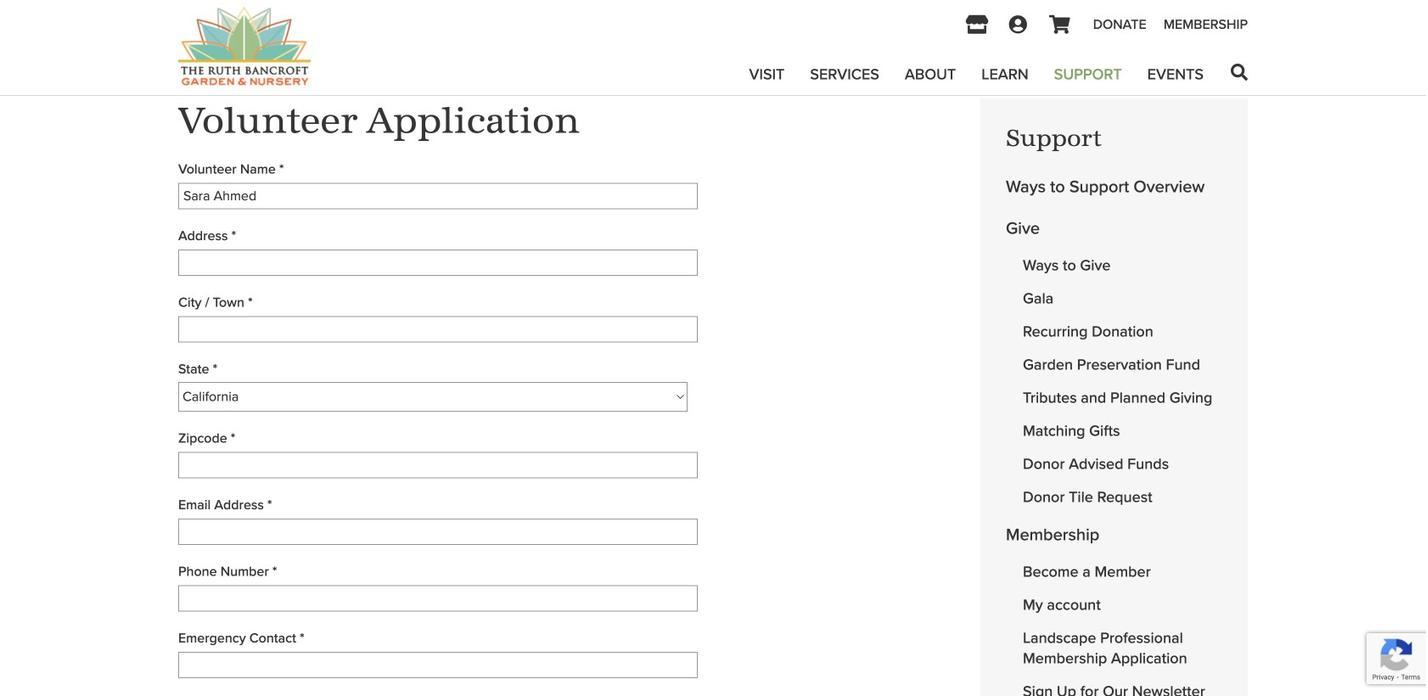 Task type: vqa. For each thing, say whether or not it's contained in the screenshot.
text field within contact form element
no



Task type: describe. For each thing, give the bounding box(es) containing it.
contact form element
[[178, 155, 927, 696]]

none email field inside contact form element
[[178, 519, 698, 545]]



Task type: locate. For each thing, give the bounding box(es) containing it.
None text field
[[178, 183, 698, 209], [178, 316, 698, 343], [178, 183, 698, 209], [178, 316, 698, 343]]

None email field
[[178, 519, 698, 545]]

None text field
[[178, 250, 698, 276], [178, 452, 698, 479], [178, 586, 698, 612], [178, 652, 698, 679], [178, 250, 698, 276], [178, 452, 698, 479], [178, 586, 698, 612], [178, 652, 698, 679]]



